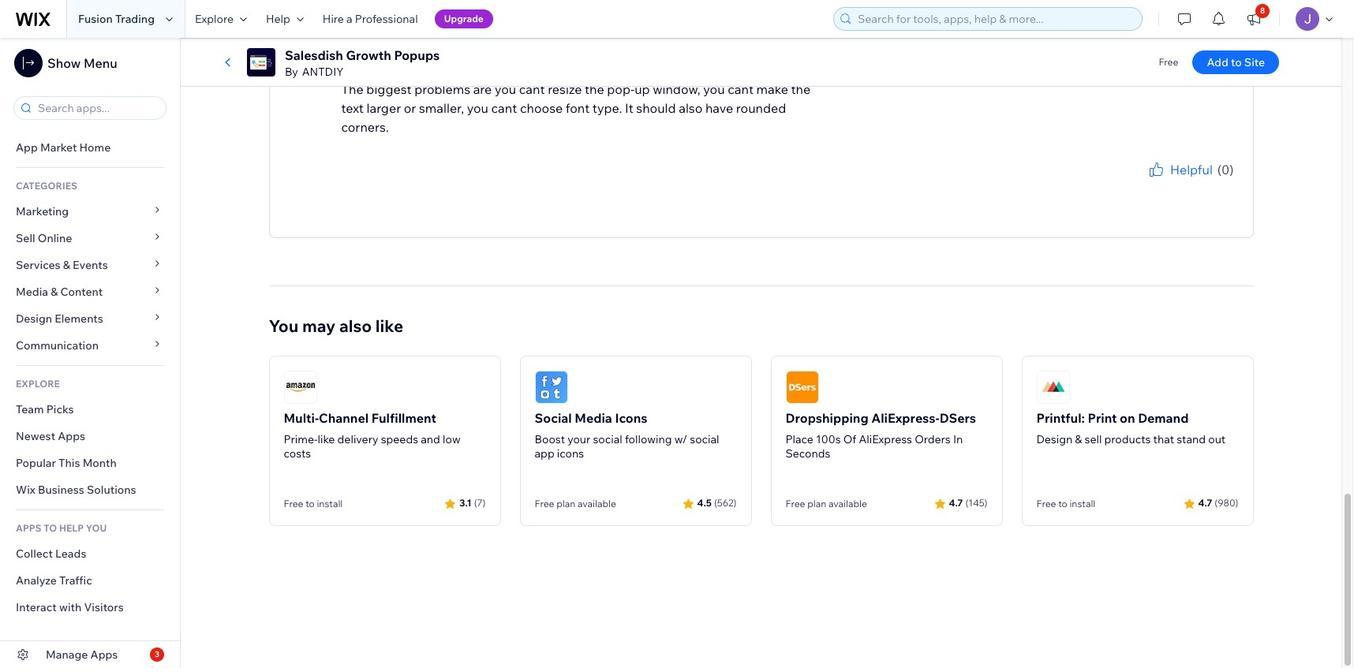 Task type: locate. For each thing, give the bounding box(es) containing it.
0 vertical spatial your
[[1171, 179, 1191, 191]]

apps right manage
[[90, 648, 118, 662]]

of
[[844, 432, 857, 447]]

cant down are
[[492, 100, 517, 116]]

& for content
[[51, 285, 58, 299]]

like down channel
[[318, 432, 335, 447]]

1 horizontal spatial design
[[1037, 432, 1073, 447]]

out
[[1209, 432, 1226, 447]]

hire a professional link
[[313, 0, 428, 38]]

1 vertical spatial your
[[568, 432, 591, 447]]

free
[[1159, 56, 1179, 68], [284, 498, 304, 510], [535, 498, 555, 510], [786, 498, 806, 510], [1037, 498, 1057, 510]]

media left the icons
[[575, 410, 613, 426]]

the up type.
[[585, 81, 605, 97]]

available down the seconds
[[829, 498, 868, 510]]

like right may
[[376, 316, 404, 336]]

0 horizontal spatial install
[[317, 498, 343, 510]]

0 horizontal spatial like
[[318, 432, 335, 447]]

1 vertical spatial also
[[339, 316, 372, 336]]

(980)
[[1215, 498, 1239, 509]]

0 horizontal spatial apps
[[58, 430, 85, 444]]

communication link
[[0, 332, 180, 359]]

design up the communication
[[16, 312, 52, 326]]

0 horizontal spatial a
[[347, 12, 353, 26]]

free down app
[[535, 498, 555, 510]]

salesdish growth popups by antdiy
[[285, 47, 440, 79]]

a inside its working but its missing a lot of features! the biggest problems are you cant resize the pop-up window, you cant make the text larger or smaller, you cant choose font type. it should also have rounded corners.
[[503, 57, 510, 73]]

rounded
[[737, 100, 787, 116]]

social
[[535, 410, 572, 426]]

your right for
[[1171, 179, 1191, 191]]

1 horizontal spatial the
[[792, 81, 811, 97]]

services
[[16, 258, 60, 272]]

products
[[1105, 432, 1152, 447]]

dropshipping aliexpress-dsers logo image
[[786, 371, 819, 404]]

1 horizontal spatial apps
[[90, 648, 118, 662]]

1 vertical spatial media
[[575, 410, 613, 426]]

prime-
[[284, 432, 318, 447]]

4.7 (145)
[[950, 498, 988, 509]]

social media icons logo image
[[535, 371, 568, 404]]

1 horizontal spatial &
[[63, 258, 70, 272]]

you left for
[[1138, 179, 1155, 191]]

0 horizontal spatial social
[[593, 432, 623, 447]]

you right are
[[495, 81, 517, 97]]

available for media
[[578, 498, 617, 510]]

design down printful:
[[1037, 432, 1073, 447]]

1 vertical spatial apps
[[90, 648, 118, 662]]

popular this month link
[[0, 450, 180, 477]]

1 horizontal spatial free plan available
[[786, 498, 868, 510]]

but
[[412, 57, 433, 73]]

0 horizontal spatial 4.7
[[950, 498, 964, 509]]

plan down the seconds
[[808, 498, 827, 510]]

2 plan from the left
[[808, 498, 827, 510]]

newest apps
[[16, 430, 85, 444]]

4.7 left (145)
[[950, 498, 964, 509]]

explore
[[16, 378, 60, 390]]

1 horizontal spatial install
[[1070, 498, 1096, 510]]

0 horizontal spatial the
[[585, 81, 605, 97]]

design elements
[[16, 312, 103, 326]]

2 horizontal spatial &
[[1076, 432, 1083, 447]]

free to install for printful:
[[1037, 498, 1096, 510]]

2 install from the left
[[1070, 498, 1096, 510]]

show
[[47, 55, 81, 71]]

printful: print on demand design & sell products that stand out
[[1037, 410, 1226, 447]]

1 horizontal spatial your
[[1171, 179, 1191, 191]]

1 free to install from the left
[[284, 498, 343, 510]]

help button
[[257, 0, 313, 38]]

cant
[[519, 81, 545, 97], [728, 81, 754, 97], [492, 100, 517, 116]]

thank you for your feedback
[[1109, 179, 1234, 191]]

3.1 (7)
[[460, 498, 486, 509]]

1 horizontal spatial available
[[829, 498, 868, 510]]

lot
[[513, 57, 529, 73]]

2 available from the left
[[829, 498, 868, 510]]

0 horizontal spatial available
[[578, 498, 617, 510]]

free down the seconds
[[786, 498, 806, 510]]

like
[[376, 316, 404, 336], [318, 432, 335, 447]]

and
[[421, 432, 441, 447]]

0 horizontal spatial to
[[306, 498, 315, 510]]

1 vertical spatial a
[[503, 57, 510, 73]]

free down costs
[[284, 498, 304, 510]]

(7)
[[474, 498, 486, 509]]

install down delivery
[[317, 498, 343, 510]]

4.7
[[950, 498, 964, 509], [1199, 498, 1213, 509]]

feedback
[[1193, 179, 1234, 191]]

1 4.7 from the left
[[950, 498, 964, 509]]

apps up this
[[58, 430, 85, 444]]

hire a professional
[[323, 12, 418, 26]]

available down icons
[[578, 498, 617, 510]]

of
[[532, 57, 545, 73]]

1 plan from the left
[[557, 498, 576, 510]]

icons
[[557, 447, 584, 461]]

free to install down sell
[[1037, 498, 1096, 510]]

1 vertical spatial like
[[318, 432, 335, 447]]

0 vertical spatial apps
[[58, 430, 85, 444]]

window,
[[653, 81, 701, 97]]

0 horizontal spatial free to install
[[284, 498, 343, 510]]

also right may
[[339, 316, 372, 336]]

media
[[16, 285, 48, 299], [575, 410, 613, 426]]

1 horizontal spatial media
[[575, 410, 613, 426]]

low
[[443, 432, 461, 447]]

2 horizontal spatial cant
[[728, 81, 754, 97]]

design elements link
[[0, 306, 180, 332]]

1 vertical spatial design
[[1037, 432, 1073, 447]]

install down sell
[[1070, 498, 1096, 510]]

app
[[535, 447, 555, 461]]

1 horizontal spatial to
[[1059, 498, 1068, 510]]

0 vertical spatial &
[[63, 258, 70, 272]]

1 install from the left
[[317, 498, 343, 510]]

fusion
[[78, 12, 113, 26]]

2 free plan available from the left
[[786, 498, 868, 510]]

media inside social media icons boost your social following w/ social app icons
[[575, 410, 613, 426]]

plan
[[557, 498, 576, 510], [808, 498, 827, 510]]

0 horizontal spatial plan
[[557, 498, 576, 510]]

Search for tools, apps, help & more... field
[[854, 8, 1138, 30]]

popular
[[16, 456, 56, 471]]

1 free plan available from the left
[[535, 498, 617, 510]]

available for aliexpress-
[[829, 498, 868, 510]]

add to site button
[[1193, 51, 1280, 74]]

its
[[436, 57, 451, 73]]

1 horizontal spatial 4.7
[[1199, 498, 1213, 509]]

also down the window,
[[679, 100, 703, 116]]

0 horizontal spatial media
[[16, 285, 48, 299]]

sell online link
[[0, 225, 180, 252]]

2 4.7 from the left
[[1199, 498, 1213, 509]]

design inside design elements link
[[16, 312, 52, 326]]

thank
[[1109, 179, 1136, 191]]

1 available from the left
[[578, 498, 617, 510]]

the right make
[[792, 81, 811, 97]]

0 horizontal spatial design
[[16, 312, 52, 326]]

free for dropshipping aliexpress-dsers
[[786, 498, 806, 510]]

&
[[63, 258, 70, 272], [51, 285, 58, 299], [1076, 432, 1083, 447]]

install for printful:
[[1070, 498, 1096, 510]]

analyze traffic
[[16, 574, 92, 588]]

social
[[593, 432, 623, 447], [690, 432, 720, 447]]

a left lot
[[503, 57, 510, 73]]

1 horizontal spatial a
[[503, 57, 510, 73]]

2 vertical spatial &
[[1076, 432, 1083, 447]]

seconds
[[786, 447, 831, 461]]

social right w/
[[690, 432, 720, 447]]

it
[[625, 100, 634, 116]]

media down services
[[16, 285, 48, 299]]

free right (145)
[[1037, 498, 1057, 510]]

your
[[1171, 179, 1191, 191], [568, 432, 591, 447]]

1 horizontal spatial social
[[690, 432, 720, 447]]

0 vertical spatial media
[[16, 285, 48, 299]]

0 vertical spatial a
[[347, 12, 353, 26]]

dsers
[[940, 410, 977, 426]]

plan down icons
[[557, 498, 576, 510]]

month
[[83, 456, 117, 471]]

0 vertical spatial also
[[679, 100, 703, 116]]

0 horizontal spatial free plan available
[[535, 498, 617, 510]]

2 horizontal spatial to
[[1232, 55, 1243, 69]]

your right the boost on the left bottom
[[568, 432, 591, 447]]

free plan available for social
[[535, 498, 617, 510]]

Search apps... field
[[33, 97, 161, 119]]

marketing link
[[0, 198, 180, 225]]

team
[[16, 403, 44, 417]]

helpful
[[1171, 162, 1213, 177]]

free plan available down icons
[[535, 498, 617, 510]]

dropshipping
[[786, 410, 869, 426]]

cant up rounded
[[728, 81, 754, 97]]

1 horizontal spatial plan
[[808, 498, 827, 510]]

channel
[[319, 410, 369, 426]]

0 horizontal spatial your
[[568, 432, 591, 447]]

0 horizontal spatial also
[[339, 316, 372, 336]]

social down the icons
[[593, 432, 623, 447]]

free plan available down the seconds
[[786, 498, 868, 510]]

& left the events
[[63, 258, 70, 272]]

0 horizontal spatial &
[[51, 285, 58, 299]]

wix
[[16, 483, 35, 497]]

0 vertical spatial like
[[376, 316, 404, 336]]

& left sell
[[1076, 432, 1083, 447]]

free left add at the top
[[1159, 56, 1179, 68]]

available
[[578, 498, 617, 510], [829, 498, 868, 510]]

collect leads link
[[0, 541, 180, 568]]

type.
[[593, 100, 622, 116]]

you up have
[[704, 81, 725, 97]]

(145)
[[966, 498, 988, 509]]

social media icons boost your social following w/ social app icons
[[535, 410, 720, 461]]

1 horizontal spatial also
[[679, 100, 703, 116]]

2 the from the left
[[792, 81, 811, 97]]

1 vertical spatial &
[[51, 285, 58, 299]]

4.7 for dropshipping aliexpress-dsers
[[950, 498, 964, 509]]

for
[[1157, 179, 1169, 191]]

3
[[155, 650, 159, 660]]

free to install down costs
[[284, 498, 343, 510]]

traffic
[[59, 574, 92, 588]]

1 horizontal spatial free to install
[[1037, 498, 1096, 510]]

on
[[1120, 410, 1136, 426]]

up
[[635, 81, 650, 97]]

free for social media icons
[[535, 498, 555, 510]]

cant up choose
[[519, 81, 545, 97]]

analyze
[[16, 574, 57, 588]]

& left content
[[51, 285, 58, 299]]

a right hire
[[347, 12, 353, 26]]

0 vertical spatial design
[[16, 312, 52, 326]]

working
[[360, 57, 409, 73]]

1 social from the left
[[593, 432, 623, 447]]

sell
[[16, 231, 35, 246]]

4.7 left (980) at the bottom of page
[[1199, 498, 1213, 509]]

antdiy
[[302, 65, 344, 79]]

your inside social media icons boost your social following w/ social app icons
[[568, 432, 591, 447]]

2 free to install from the left
[[1037, 498, 1096, 510]]

interact
[[16, 601, 57, 615]]



Task type: vqa. For each thing, say whether or not it's contained in the screenshot.
CA
yes



Task type: describe. For each thing, give the bounding box(es) containing it.
picks
[[46, 403, 74, 417]]

free for printful: print on demand
[[1037, 498, 1057, 510]]

(562)
[[715, 498, 737, 509]]

sell online
[[16, 231, 72, 246]]

icons
[[615, 410, 648, 426]]

problems
[[415, 81, 471, 97]]

add to site
[[1208, 55, 1266, 69]]

team picks
[[16, 403, 74, 417]]

app
[[16, 141, 38, 155]]

corners.
[[341, 119, 389, 135]]

fusion trading
[[78, 12, 155, 26]]

to inside button
[[1232, 55, 1243, 69]]

manage apps
[[46, 648, 118, 662]]

1 the from the left
[[585, 81, 605, 97]]

wix business solutions
[[16, 483, 136, 497]]

have
[[706, 100, 734, 116]]

multi-channel fulfillment logo image
[[284, 371, 317, 404]]

media & content
[[16, 285, 103, 299]]

8
[[1261, 6, 1266, 16]]

with
[[59, 601, 82, 615]]

interact with visitors link
[[0, 595, 180, 621]]

apps for manage apps
[[90, 648, 118, 662]]

explore
[[195, 12, 234, 26]]

1 horizontal spatial like
[[376, 316, 404, 336]]

missing
[[454, 57, 501, 73]]

media inside sidebar element
[[16, 285, 48, 299]]

4.7 for printful: print on demand
[[1199, 498, 1213, 509]]

design inside "printful: print on demand design & sell products that stand out"
[[1037, 432, 1073, 447]]

professional
[[355, 12, 418, 26]]

like inside multi-channel fulfillment prime-like delivery speeds and low costs
[[318, 432, 335, 447]]

events
[[73, 258, 108, 272]]

& for events
[[63, 258, 70, 272]]

orders
[[915, 432, 951, 447]]

free plan available for dropshipping
[[786, 498, 868, 510]]

app market home
[[16, 141, 111, 155]]

in
[[954, 432, 963, 447]]

install for multi-
[[317, 498, 343, 510]]

solutions
[[87, 483, 136, 497]]

plan for dropshipping
[[808, 498, 827, 510]]

sell
[[1085, 432, 1103, 447]]

home
[[79, 141, 111, 155]]

to for printful: print on demand
[[1059, 498, 1068, 510]]

plan for social
[[557, 498, 576, 510]]

apps for newest apps
[[58, 430, 85, 444]]

site
[[1245, 55, 1266, 69]]

costs
[[284, 447, 311, 461]]

growth
[[346, 47, 392, 63]]

free to install for multi-
[[284, 498, 343, 510]]

visitors
[[84, 601, 124, 615]]

2 social from the left
[[690, 432, 720, 447]]

trading
[[115, 12, 155, 26]]

show menu button
[[14, 49, 117, 77]]

popular this month
[[16, 456, 117, 471]]

choose
[[520, 100, 563, 116]]

printful:
[[1037, 410, 1086, 426]]

newest
[[16, 430, 55, 444]]

apps to help you
[[16, 523, 107, 535]]

make
[[757, 81, 789, 97]]

to
[[44, 523, 57, 535]]

interact with visitors
[[16, 601, 124, 615]]

by
[[285, 65, 298, 79]]

4.5 (562)
[[698, 498, 737, 509]]

fulfillment
[[372, 410, 437, 426]]

or
[[404, 100, 416, 116]]

demand
[[1139, 410, 1189, 426]]

boost
[[535, 432, 565, 447]]

its
[[341, 57, 357, 73]]

to for multi-channel fulfillment
[[306, 498, 315, 510]]

aliexpress-
[[872, 410, 940, 426]]

hire
[[323, 12, 344, 26]]

multi-
[[284, 410, 319, 426]]

dropshipping aliexpress-dsers place 100s of aliexpress orders in seconds
[[786, 410, 977, 461]]

also inside its working but its missing a lot of features! the biggest problems are you cant resize the pop-up window, you cant make the text larger or smaller, you cant choose font type. it should also have rounded corners.
[[679, 100, 703, 116]]

sidebar element
[[0, 38, 181, 669]]

the
[[341, 81, 364, 97]]

menu
[[84, 55, 117, 71]]

you
[[269, 316, 299, 336]]

online
[[38, 231, 72, 246]]

aliexpress
[[859, 432, 913, 447]]

printful: print on demand logo image
[[1037, 371, 1070, 404]]

speeds
[[381, 432, 419, 447]]

categories
[[16, 180, 77, 192]]

you down are
[[467, 100, 489, 116]]

text
[[341, 100, 364, 116]]

salesdish growth popups logo image
[[247, 48, 276, 77]]

& inside "printful: print on demand design & sell products that stand out"
[[1076, 432, 1083, 447]]

place
[[786, 432, 814, 447]]

upgrade
[[444, 13, 484, 24]]

marketing
[[16, 204, 69, 219]]

collect
[[16, 547, 53, 561]]

delivery
[[338, 432, 379, 447]]

that
[[1154, 432, 1175, 447]]

newest apps link
[[0, 423, 180, 450]]

ca
[[300, 30, 316, 44]]

free for multi-channel fulfillment
[[284, 498, 304, 510]]

0 horizontal spatial cant
[[492, 100, 517, 116]]

salesdish
[[285, 47, 343, 63]]

following
[[625, 432, 672, 447]]

8 button
[[1237, 0, 1272, 38]]

features!
[[548, 57, 601, 73]]

content
[[60, 285, 103, 299]]

1 horizontal spatial cant
[[519, 81, 545, 97]]

help
[[266, 12, 290, 26]]



